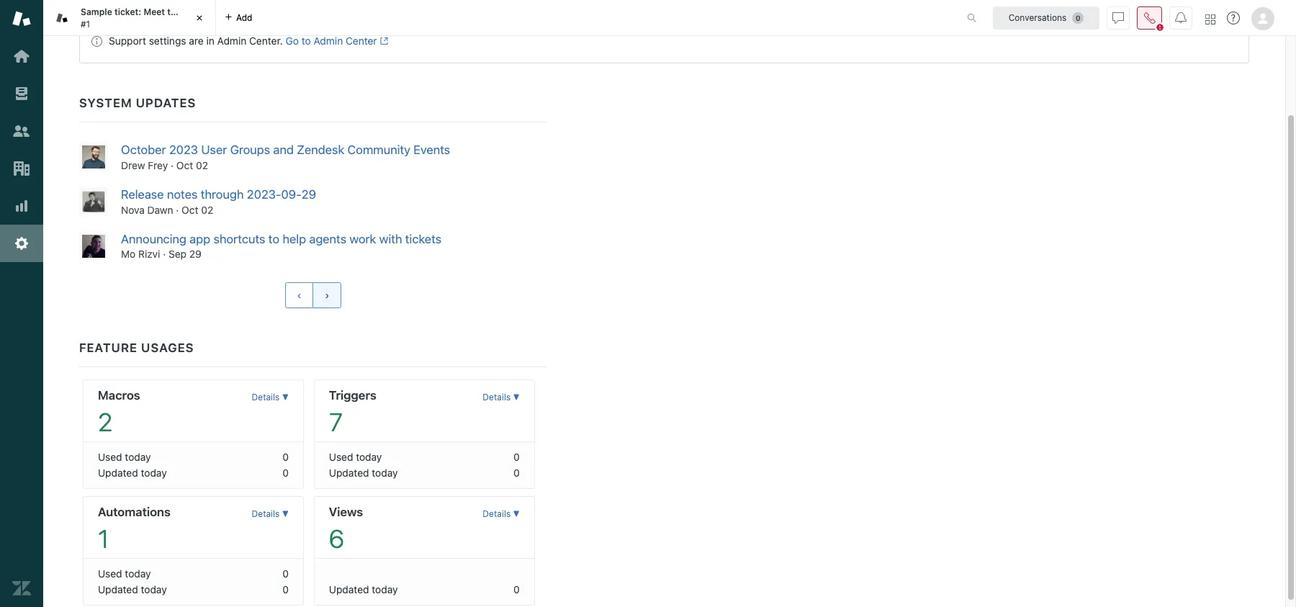 Task type: describe. For each thing, give the bounding box(es) containing it.
ticket
[[183, 7, 207, 17]]

▼ for 2
[[282, 392, 289, 403]]

0 vertical spatial 29
[[302, 187, 316, 202]]

feature usages
[[79, 341, 194, 355]]

2023
[[169, 143, 198, 157]]

zendesk products image
[[1206, 14, 1216, 24]]

announcing app shortcuts to help agents work with tickets
[[121, 232, 442, 246]]

announcing
[[121, 232, 186, 246]]

notifications image
[[1176, 12, 1187, 23]]

macros 2
[[98, 389, 140, 437]]

go to admin center link
[[286, 35, 388, 47]]

work
[[350, 232, 376, 246]]

release notes through 2023-09-29
[[121, 187, 316, 202]]

nova dawn
[[121, 204, 173, 216]]

details for 6
[[483, 509, 511, 520]]

triggers
[[329, 389, 377, 403]]

▼ for 6
[[513, 509, 520, 520]]

to inside status
[[302, 35, 311, 47]]

sample
[[81, 7, 112, 17]]

(opens in a new tab) image
[[377, 37, 388, 46]]

‹
[[297, 290, 302, 301]]

used today for 7
[[329, 451, 382, 463]]

reporting image
[[12, 197, 31, 215]]

october
[[121, 143, 166, 157]]

go to admin center
[[286, 35, 377, 47]]

add button
[[216, 0, 261, 35]]

02 for user
[[196, 159, 208, 171]]

groups
[[230, 143, 270, 157]]

▼ for 1
[[282, 509, 289, 520]]

status containing support settings are in admin center.
[[79, 19, 1250, 63]]

›
[[325, 290, 330, 301]]

7
[[329, 407, 343, 437]]

through
[[201, 187, 244, 202]]

6
[[329, 524, 345, 553]]

automations
[[98, 505, 171, 520]]

updates
[[136, 96, 196, 110]]

support
[[109, 35, 146, 47]]

community
[[348, 143, 411, 157]]

and
[[273, 143, 294, 157]]

main element
[[0, 0, 43, 607]]

sample ticket: meet the ticket #1
[[81, 7, 207, 29]]

sep 29
[[169, 248, 202, 260]]

customers image
[[12, 122, 31, 140]]

used today for 1
[[98, 568, 151, 580]]

frey
[[148, 159, 168, 171]]

with
[[379, 232, 402, 246]]

october 2023 user groups and zendesk community events
[[121, 143, 450, 157]]

#1
[[81, 18, 90, 29]]

tab containing sample ticket: meet the ticket
[[43, 0, 216, 36]]

meet
[[144, 7, 165, 17]]

triggers 7
[[329, 389, 377, 437]]

organizations image
[[12, 159, 31, 178]]

views image
[[12, 84, 31, 103]]

user
[[201, 143, 227, 157]]

are
[[189, 35, 204, 47]]

conversations button
[[993, 6, 1100, 29]]

add
[[236, 12, 252, 23]]

go
[[286, 35, 299, 47]]

2
[[98, 407, 112, 437]]

oct for notes
[[182, 204, 199, 216]]

usages
[[141, 341, 194, 355]]

agents
[[309, 232, 347, 246]]



Task type: locate. For each thing, give the bounding box(es) containing it.
‹ button
[[285, 283, 314, 309]]

views
[[329, 505, 363, 520]]

1 horizontal spatial admin
[[314, 35, 343, 47]]

in
[[206, 35, 215, 47]]

details for 1
[[252, 509, 280, 520]]

zendesk support image
[[12, 9, 31, 28]]

zendesk image
[[12, 579, 31, 598]]

2023-
[[247, 187, 281, 202]]

updated up views
[[329, 467, 369, 479]]

tabs tab list
[[43, 0, 952, 36]]

1 vertical spatial oct 02
[[182, 204, 213, 216]]

mo rizvi
[[121, 248, 160, 260]]

status
[[79, 19, 1250, 63]]

conversations
[[1009, 12, 1067, 23]]

oct 02 for 2023
[[176, 159, 208, 171]]

drew frey
[[121, 159, 168, 171]]

1
[[98, 524, 109, 553]]

used today for 2
[[98, 451, 151, 463]]

shortcuts
[[213, 232, 265, 246]]

app
[[190, 232, 210, 246]]

2 admin from the left
[[314, 35, 343, 47]]

updated today for 7
[[329, 467, 398, 479]]

nova
[[121, 204, 145, 216]]

updated today up views
[[329, 467, 398, 479]]

updated today down 1
[[98, 584, 167, 596]]

updated down 6
[[329, 584, 369, 596]]

details ▼
[[252, 392, 289, 403], [483, 392, 520, 403], [252, 509, 289, 520], [483, 509, 520, 520]]

▼
[[282, 392, 289, 403], [513, 392, 520, 403], [282, 509, 289, 520], [513, 509, 520, 520]]

29
[[302, 187, 316, 202], [189, 248, 202, 260]]

updated for 1
[[98, 584, 138, 596]]

used today down 2
[[98, 451, 151, 463]]

02 down release notes through 2023-09-29
[[201, 204, 213, 216]]

support settings are in admin center.
[[109, 35, 283, 47]]

help
[[283, 232, 306, 246]]

oct for 2023
[[176, 159, 193, 171]]

29 down app
[[189, 248, 202, 260]]

0 vertical spatial 02
[[196, 159, 208, 171]]

used down 7
[[329, 451, 353, 463]]

drew
[[121, 159, 145, 171]]

views 6
[[329, 505, 363, 553]]

events
[[414, 143, 450, 157]]

updated for 7
[[329, 467, 369, 479]]

close image
[[192, 11, 207, 25]]

details for 7
[[483, 392, 511, 403]]

updated
[[98, 467, 138, 479], [329, 467, 369, 479], [98, 584, 138, 596], [329, 584, 369, 596]]

rizvi
[[138, 248, 160, 260]]

updated today down 6
[[329, 584, 398, 596]]

details for 2
[[252, 392, 280, 403]]

admin image
[[12, 234, 31, 253]]

oct
[[176, 159, 193, 171], [182, 204, 199, 216]]

used down 1
[[98, 568, 122, 580]]

ticket:
[[114, 7, 141, 17]]

used for 1
[[98, 568, 122, 580]]

details
[[252, 392, 280, 403], [483, 392, 511, 403], [252, 509, 280, 520], [483, 509, 511, 520]]

to left help
[[269, 232, 280, 246]]

details ▼ for 6
[[483, 509, 520, 520]]

admin left center
[[314, 35, 343, 47]]

sep
[[169, 248, 187, 260]]

details ▼ for 7
[[483, 392, 520, 403]]

1 horizontal spatial to
[[302, 35, 311, 47]]

center.
[[249, 35, 283, 47]]

› button
[[313, 283, 342, 309]]

29 right 2023-
[[302, 187, 316, 202]]

1 horizontal spatial 29
[[302, 187, 316, 202]]

updated down 1
[[98, 584, 138, 596]]

02
[[196, 159, 208, 171], [201, 204, 213, 216]]

oct down notes
[[182, 204, 199, 216]]

used for 2
[[98, 451, 122, 463]]

release
[[121, 187, 164, 202]]

updated today for 2
[[98, 467, 167, 479]]

zendesk
[[297, 143, 344, 157]]

oct down the 2023
[[176, 159, 193, 171]]

02 down user
[[196, 159, 208, 171]]

system updates
[[79, 96, 196, 110]]

center
[[346, 35, 377, 47]]

used down 2
[[98, 451, 122, 463]]

1 admin from the left
[[217, 35, 247, 47]]

used today down 7
[[329, 451, 382, 463]]

details ▼ for 1
[[252, 509, 289, 520]]

mo
[[121, 248, 136, 260]]

get started image
[[12, 47, 31, 66]]

used for 7
[[329, 451, 353, 463]]

0 vertical spatial oct
[[176, 159, 193, 171]]

▼ for 7
[[513, 392, 520, 403]]

automations 1
[[98, 505, 171, 553]]

0
[[283, 451, 289, 463], [514, 451, 520, 463], [283, 467, 289, 479], [514, 467, 520, 479], [283, 568, 289, 580], [283, 584, 289, 596], [514, 584, 520, 596]]

updated today up the automations
[[98, 467, 167, 479]]

updated today for 1
[[98, 584, 167, 596]]

button displays agent's chat status as invisible. image
[[1113, 12, 1124, 23]]

oct 02 down the 2023
[[176, 159, 208, 171]]

feature
[[79, 341, 138, 355]]

tab
[[43, 0, 216, 36]]

tickets
[[405, 232, 442, 246]]

0 vertical spatial oct 02
[[176, 159, 208, 171]]

to
[[302, 35, 311, 47], [269, 232, 280, 246]]

1 vertical spatial 02
[[201, 204, 213, 216]]

0 horizontal spatial admin
[[217, 35, 247, 47]]

to right go
[[302, 35, 311, 47]]

0 horizontal spatial to
[[269, 232, 280, 246]]

used
[[98, 451, 122, 463], [329, 451, 353, 463], [98, 568, 122, 580]]

1 vertical spatial oct
[[182, 204, 199, 216]]

02 for through
[[201, 204, 213, 216]]

notes
[[167, 187, 198, 202]]

used today down 1
[[98, 568, 151, 580]]

09-
[[281, 187, 302, 202]]

dawn
[[147, 204, 173, 216]]

updated today
[[98, 467, 167, 479], [329, 467, 398, 479], [98, 584, 167, 596], [329, 584, 398, 596]]

today
[[125, 451, 151, 463], [356, 451, 382, 463], [141, 467, 167, 479], [372, 467, 398, 479], [125, 568, 151, 580], [141, 584, 167, 596], [372, 584, 398, 596]]

the
[[167, 7, 181, 17]]

used today
[[98, 451, 151, 463], [329, 451, 382, 463], [98, 568, 151, 580]]

oct 02 down notes
[[182, 204, 213, 216]]

system
[[79, 96, 132, 110]]

0 vertical spatial to
[[302, 35, 311, 47]]

1 vertical spatial to
[[269, 232, 280, 246]]

0 horizontal spatial 29
[[189, 248, 202, 260]]

details ▼ for 2
[[252, 392, 289, 403]]

admin right in
[[217, 35, 247, 47]]

settings
[[149, 35, 186, 47]]

admin
[[217, 35, 247, 47], [314, 35, 343, 47]]

get help image
[[1227, 12, 1240, 24]]

updated up the automations
[[98, 467, 138, 479]]

oct 02
[[176, 159, 208, 171], [182, 204, 213, 216]]

oct 02 for notes
[[182, 204, 213, 216]]

updated for 2
[[98, 467, 138, 479]]

1 vertical spatial 29
[[189, 248, 202, 260]]

macros
[[98, 389, 140, 403]]



Task type: vqa. For each thing, say whether or not it's contained in the screenshot.
Deleted tickets on the left bottom of page
no



